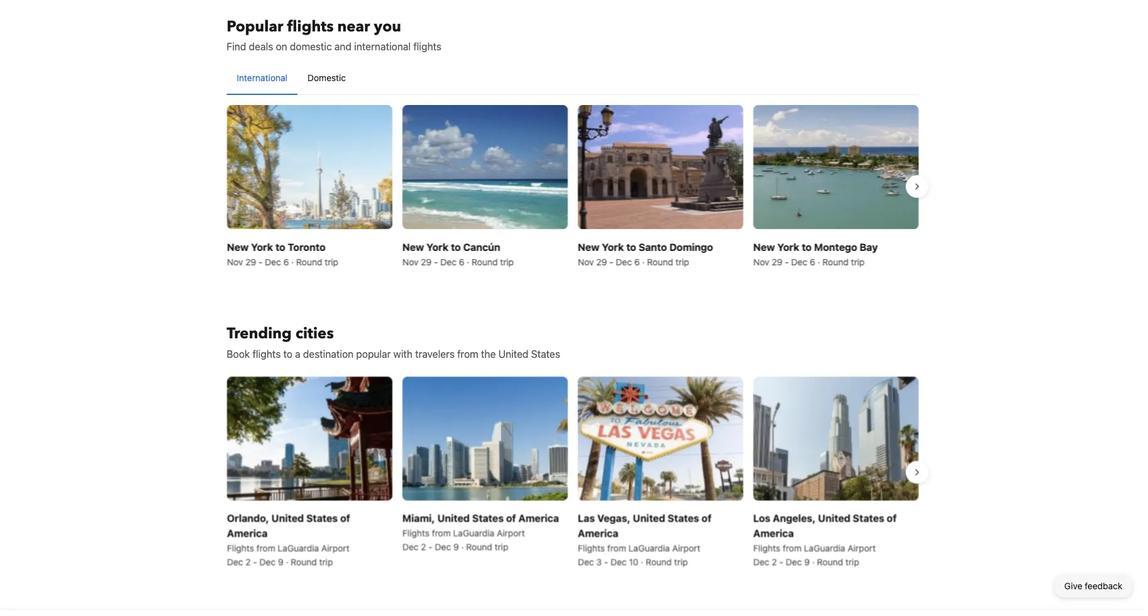 Task type: vqa. For each thing, say whether or not it's contained in the screenshot.
Guest reviews (391)
no



Task type: describe. For each thing, give the bounding box(es) containing it.
orlando, united states of america flights from laguardia airport dec 2 - dec 9 · round trip
[[227, 512, 350, 567]]

round inside new york to toronto nov 29 - dec 6 · round trip
[[296, 257, 322, 267]]

- inside miami, united states of america flights from laguardia airport dec 2 - dec 9 · round trip
[[428, 542, 432, 552]]

from inside orlando, united states of america flights from laguardia airport dec 2 - dec 9 · round trip
[[256, 543, 275, 553]]

to for santo
[[626, 241, 636, 253]]

destination
[[303, 348, 354, 360]]

new for new york to cancún
[[402, 241, 424, 253]]

america inside los angeles, united states of america flights from laguardia airport dec 2 - dec 9 · round trip
[[753, 527, 794, 539]]

give feedback button
[[1055, 575, 1133, 598]]

- inside new york to montego bay nov 29 - dec 6 · round trip
[[785, 257, 789, 267]]

2 horizontal spatial flights
[[414, 41, 442, 53]]

orlando, united states of america image
[[227, 376, 392, 500]]

· inside los angeles, united states of america flights from laguardia airport dec 2 - dec 9 · round trip
[[812, 557, 815, 567]]

2 inside los angeles, united states of america flights from laguardia airport dec 2 - dec 9 · round trip
[[772, 557, 777, 567]]

a
[[295, 348, 301, 360]]

airport inside los angeles, united states of america flights from laguardia airport dec 2 - dec 9 · round trip
[[848, 543, 876, 553]]

· inside new york to santo domingo nov 29 - dec 6 · round trip
[[642, 257, 645, 267]]

orlando,
[[227, 512, 269, 524]]

9 for miami,
[[453, 542, 459, 552]]

flights inside las vegas, united states of america flights from laguardia airport dec 3 - dec 10 · round trip
[[578, 543, 605, 553]]

trip inside las vegas, united states of america flights from laguardia airport dec 3 - dec 10 · round trip
[[674, 557, 688, 567]]

new york to toronto nov 29 - dec 6 · round trip
[[227, 241, 338, 267]]

domestic
[[290, 41, 332, 53]]

airport inside orlando, united states of america flights from laguardia airport dec 2 - dec 9 · round trip
[[321, 543, 349, 553]]

to inside trending cities book flights to a destination popular with travelers from the united states
[[283, 348, 293, 360]]

trip inside miami, united states of america flights from laguardia airport dec 2 - dec 9 · round trip
[[495, 542, 508, 552]]

laguardia inside miami, united states of america flights from laguardia airport dec 2 - dec 9 · round trip
[[453, 528, 494, 538]]

round inside new york to santo domingo nov 29 - dec 6 · round trip
[[647, 257, 673, 267]]

· inside new york to montego bay nov 29 - dec 6 · round trip
[[818, 257, 820, 267]]

states inside orlando, united states of america flights from laguardia airport dec 2 - dec 9 · round trip
[[306, 512, 338, 524]]

states inside los angeles, united states of america flights from laguardia airport dec 2 - dec 9 · round trip
[[853, 512, 885, 524]]

new york to santo domingo nov 29 - dec 6 · round trip
[[578, 241, 713, 267]]

america inside orlando, united states of america flights from laguardia airport dec 2 - dec 9 · round trip
[[227, 527, 267, 539]]

3
[[596, 557, 602, 567]]

united inside orlando, united states of america flights from laguardia airport dec 2 - dec 9 · round trip
[[271, 512, 304, 524]]

flights inside trending cities book flights to a destination popular with travelers from the united states
[[253, 348, 281, 360]]

round inside orlando, united states of america flights from laguardia airport dec 2 - dec 9 · round trip
[[291, 557, 317, 567]]

· inside las vegas, united states of america flights from laguardia airport dec 3 - dec 10 · round trip
[[641, 557, 643, 567]]

united inside las vegas, united states of america flights from laguardia airport dec 3 - dec 10 · round trip
[[633, 512, 665, 524]]

trip inside new york to montego bay nov 29 - dec 6 · round trip
[[851, 257, 865, 267]]

international
[[354, 41, 411, 53]]

new york to cancún image
[[402, 105, 568, 229]]

popular flights near you find deals on domestic and international flights
[[227, 16, 442, 53]]

to for cancún
[[451, 241, 461, 253]]

of inside las vegas, united states of america flights from laguardia airport dec 3 - dec 10 · round trip
[[702, 512, 712, 524]]

· inside miami, united states of america flights from laguardia airport dec 2 - dec 9 · round trip
[[461, 542, 464, 552]]

international button
[[227, 62, 298, 94]]

new york to montego bay nov 29 - dec 6 · round trip
[[753, 241, 878, 267]]

york for cancún
[[426, 241, 448, 253]]

from inside los angeles, united states of america flights from laguardia airport dec 2 - dec 9 · round trip
[[783, 543, 802, 553]]

dec inside 'new york to cancún nov 29 - dec 6 · round trip'
[[440, 257, 456, 267]]

united inside trending cities book flights to a destination popular with travelers from the united states
[[499, 348, 529, 360]]

toronto
[[288, 241, 325, 253]]

domestic
[[308, 73, 346, 83]]

6 inside new york to santo domingo nov 29 - dec 6 · round trip
[[634, 257, 640, 267]]

6 inside new york to toronto nov 29 - dec 6 · round trip
[[283, 257, 289, 267]]

· inside 'new york to cancún nov 29 - dec 6 · round trip'
[[467, 257, 469, 267]]

new for new york to montego bay
[[753, 241, 775, 253]]

of inside orlando, united states of america flights from laguardia airport dec 2 - dec 9 · round trip
[[340, 512, 350, 524]]

york for montego
[[777, 241, 799, 253]]

give feedback
[[1065, 581, 1123, 591]]

feedback
[[1085, 581, 1123, 591]]

domingo
[[669, 241, 713, 253]]

29 inside new york to toronto nov 29 - dec 6 · round trip
[[245, 257, 256, 267]]

10
[[629, 557, 638, 567]]

new york to cancún nov 29 - dec 6 · round trip
[[402, 241, 514, 267]]

deals
[[249, 41, 273, 53]]

popular
[[227, 16, 283, 37]]

flights inside orlando, united states of america flights from laguardia airport dec 2 - dec 9 · round trip
[[227, 543, 254, 553]]

tab list containing international
[[227, 62, 919, 96]]

laguardia inside los angeles, united states of america flights from laguardia airport dec 2 - dec 9 · round trip
[[804, 543, 845, 553]]

trip inside new york to santo domingo nov 29 - dec 6 · round trip
[[676, 257, 689, 267]]

dec inside new york to toronto nov 29 - dec 6 · round trip
[[265, 257, 281, 267]]

- inside new york to santo domingo nov 29 - dec 6 · round trip
[[609, 257, 613, 267]]

states inside miami, united states of america flights from laguardia airport dec 2 - dec 9 · round trip
[[472, 512, 504, 524]]

las
[[578, 512, 595, 524]]

miami, united states of america flights from laguardia airport dec 2 - dec 9 · round trip
[[402, 512, 559, 552]]

new for new york to toronto
[[227, 241, 248, 253]]

trip inside new york to toronto nov 29 - dec 6 · round trip
[[324, 257, 338, 267]]

airport inside las vegas, united states of america flights from laguardia airport dec 3 - dec 10 · round trip
[[672, 543, 700, 553]]

9 inside los angeles, united states of america flights from laguardia airport dec 2 - dec 9 · round trip
[[804, 557, 810, 567]]

of inside los angeles, united states of america flights from laguardia airport dec 2 - dec 9 · round trip
[[887, 512, 897, 524]]

los angeles, united states of america flights from laguardia airport dec 2 - dec 9 · round trip
[[753, 512, 897, 567]]

santo
[[639, 241, 667, 253]]



Task type: locate. For each thing, give the bounding box(es) containing it.
2 region from the top
[[217, 371, 929, 573]]

2 york from the left
[[426, 241, 448, 253]]

2 horizontal spatial 2
[[772, 557, 777, 567]]

trip inside orlando, united states of america flights from laguardia airport dec 2 - dec 9 · round trip
[[319, 557, 333, 567]]

6 inside 'new york to cancún nov 29 - dec 6 · round trip'
[[459, 257, 464, 267]]

4 of from the left
[[887, 512, 897, 524]]

to inside new york to toronto nov 29 - dec 6 · round trip
[[275, 241, 285, 253]]

round inside las vegas, united states of america flights from laguardia airport dec 3 - dec 10 · round trip
[[646, 557, 672, 567]]

america down las
[[578, 527, 618, 539]]

airport inside miami, united states of america flights from laguardia airport dec 2 - dec 9 · round trip
[[497, 528, 525, 538]]

york left santo
[[602, 241, 624, 253]]

nov inside 'new york to cancún nov 29 - dec 6 · round trip'
[[402, 257, 418, 267]]

-
[[258, 257, 262, 267], [434, 257, 438, 267], [609, 257, 613, 267], [785, 257, 789, 267], [428, 542, 432, 552], [253, 557, 257, 567], [604, 557, 608, 567], [779, 557, 783, 567]]

3 new from the left
[[578, 241, 599, 253]]

4 6 from the left
[[810, 257, 815, 267]]

0 vertical spatial region
[[217, 100, 929, 273]]

new inside new york to montego bay nov 29 - dec 6 · round trip
[[753, 241, 775, 253]]

4 new from the left
[[753, 241, 775, 253]]

2
[[421, 542, 426, 552], [245, 557, 250, 567], [772, 557, 777, 567]]

2 for miami, united states of america
[[421, 542, 426, 552]]

region
[[217, 100, 929, 273], [217, 371, 929, 573]]

9
[[453, 542, 459, 552], [278, 557, 283, 567], [804, 557, 810, 567]]

2 of from the left
[[506, 512, 516, 524]]

0 horizontal spatial 2
[[245, 557, 250, 567]]

new york to montego bay image
[[753, 105, 919, 229]]

trending cities book flights to a destination popular with travelers from the united states
[[227, 323, 560, 360]]

cancún
[[463, 241, 500, 253]]

2 29 from the left
[[421, 257, 431, 267]]

2 inside miami, united states of america flights from laguardia airport dec 2 - dec 9 · round trip
[[421, 542, 426, 552]]

trending
[[227, 323, 292, 344]]

los
[[753, 512, 770, 524]]

· inside orlando, united states of america flights from laguardia airport dec 2 - dec 9 · round trip
[[286, 557, 288, 567]]

6
[[283, 257, 289, 267], [459, 257, 464, 267], [634, 257, 640, 267], [810, 257, 815, 267]]

9 inside miami, united states of america flights from laguardia airport dec 2 - dec 9 · round trip
[[453, 542, 459, 552]]

1 nov from the left
[[227, 257, 243, 267]]

of
[[340, 512, 350, 524], [506, 512, 516, 524], [702, 512, 712, 524], [887, 512, 897, 524]]

united right orlando,
[[271, 512, 304, 524]]

2 down miami,
[[421, 542, 426, 552]]

nov
[[227, 257, 243, 267], [402, 257, 418, 267], [578, 257, 594, 267], [753, 257, 769, 267]]

york for santo
[[602, 241, 624, 253]]

flights down trending
[[253, 348, 281, 360]]

4 york from the left
[[777, 241, 799, 253]]

united right vegas,
[[633, 512, 665, 524]]

york inside new york to toronto nov 29 - dec 6 · round trip
[[251, 241, 273, 253]]

from left the
[[457, 348, 479, 360]]

trip
[[324, 257, 338, 267], [500, 257, 514, 267], [676, 257, 689, 267], [851, 257, 865, 267], [495, 542, 508, 552], [319, 557, 333, 567], [674, 557, 688, 567], [846, 557, 859, 567]]

los angeles, united states of america image
[[753, 376, 919, 500]]

flights up 3
[[578, 543, 605, 553]]

6 down cancún
[[459, 257, 464, 267]]

1 new from the left
[[227, 241, 248, 253]]

·
[[291, 257, 294, 267], [467, 257, 469, 267], [642, 257, 645, 267], [818, 257, 820, 267], [461, 542, 464, 552], [286, 557, 288, 567], [641, 557, 643, 567], [812, 557, 815, 567]]

to inside new york to montego bay nov 29 - dec 6 · round trip
[[802, 241, 812, 253]]

dec
[[265, 257, 281, 267], [440, 257, 456, 267], [616, 257, 632, 267], [791, 257, 807, 267], [402, 542, 418, 552], [435, 542, 451, 552], [227, 557, 243, 567], [259, 557, 275, 567], [578, 557, 594, 567], [611, 557, 627, 567], [753, 557, 769, 567], [786, 557, 802, 567]]

united right the
[[499, 348, 529, 360]]

flights
[[287, 16, 334, 37], [414, 41, 442, 53], [253, 348, 281, 360]]

states inside trending cities book flights to a destination popular with travelers from the united states
[[531, 348, 560, 360]]

to inside new york to santo domingo nov 29 - dec 6 · round trip
[[626, 241, 636, 253]]

bay
[[860, 241, 878, 253]]

york inside new york to santo domingo nov 29 - dec 6 · round trip
[[602, 241, 624, 253]]

laguardia inside orlando, united states of america flights from laguardia airport dec 2 - dec 9 · round trip
[[278, 543, 319, 553]]

2 for orlando, united states of america
[[245, 557, 250, 567]]

america inside miami, united states of america flights from laguardia airport dec 2 - dec 9 · round trip
[[518, 512, 559, 524]]

miami, united states of america image
[[402, 376, 568, 500]]

29 inside new york to montego bay nov 29 - dec 6 · round trip
[[772, 257, 783, 267]]

2 nov from the left
[[402, 257, 418, 267]]

- inside new york to toronto nov 29 - dec 6 · round trip
[[258, 257, 262, 267]]

flights down miami,
[[402, 528, 429, 538]]

6 down montego
[[810, 257, 815, 267]]

6 down "toronto"
[[283, 257, 289, 267]]

las vegas, united states of america image
[[578, 376, 743, 500]]

round inside miami, united states of america flights from laguardia airport dec 2 - dec 9 · round trip
[[466, 542, 492, 552]]

from inside las vegas, united states of america flights from laguardia airport dec 3 - dec 10 · round trip
[[607, 543, 626, 553]]

to left montego
[[802, 241, 812, 253]]

international
[[237, 73, 288, 83]]

1 horizontal spatial 2
[[421, 542, 426, 552]]

29 inside 'new york to cancún nov 29 - dec 6 · round trip'
[[421, 257, 431, 267]]

0 vertical spatial flights
[[287, 16, 334, 37]]

nov inside new york to santo domingo nov 29 - dec 6 · round trip
[[578, 257, 594, 267]]

america down los
[[753, 527, 794, 539]]

- inside 'new york to cancún nov 29 - dec 6 · round trip'
[[434, 257, 438, 267]]

2 vertical spatial flights
[[253, 348, 281, 360]]

round inside los angeles, united states of america flights from laguardia airport dec 2 - dec 9 · round trip
[[817, 557, 843, 567]]

dec inside new york to santo domingo nov 29 - dec 6 · round trip
[[616, 257, 632, 267]]

0 horizontal spatial 9
[[278, 557, 283, 567]]

new inside 'new york to cancún nov 29 - dec 6 · round trip'
[[402, 241, 424, 253]]

york
[[251, 241, 273, 253], [426, 241, 448, 253], [602, 241, 624, 253], [777, 241, 799, 253]]

1 29 from the left
[[245, 257, 256, 267]]

las vegas, united states of america flights from laguardia airport dec 3 - dec 10 · round trip
[[578, 512, 712, 567]]

29 inside new york to santo domingo nov 29 - dec 6 · round trip
[[596, 257, 607, 267]]

2 inside orlando, united states of america flights from laguardia airport dec 2 - dec 9 · round trip
[[245, 557, 250, 567]]

and
[[335, 41, 352, 53]]

to
[[275, 241, 285, 253], [451, 241, 461, 253], [626, 241, 636, 253], [802, 241, 812, 253], [283, 348, 293, 360]]

- inside los angeles, united states of america flights from laguardia airport dec 2 - dec 9 · round trip
[[779, 557, 783, 567]]

1 of from the left
[[340, 512, 350, 524]]

domestic button
[[298, 62, 356, 94]]

states inside las vegas, united states of america flights from laguardia airport dec 3 - dec 10 · round trip
[[668, 512, 699, 524]]

find
[[227, 41, 246, 53]]

from down angeles,
[[783, 543, 802, 553]]

near
[[338, 16, 370, 37]]

america inside las vegas, united states of america flights from laguardia airport dec 3 - dec 10 · round trip
[[578, 527, 618, 539]]

from down vegas,
[[607, 543, 626, 553]]

with
[[394, 348, 413, 360]]

round inside new york to montego bay nov 29 - dec 6 · round trip
[[823, 257, 849, 267]]

29
[[245, 257, 256, 267], [421, 257, 431, 267], [596, 257, 607, 267], [772, 257, 783, 267]]

9 inside orlando, united states of america flights from laguardia airport dec 2 - dec 9 · round trip
[[278, 557, 283, 567]]

of inside miami, united states of america flights from laguardia airport dec 2 - dec 9 · round trip
[[506, 512, 516, 524]]

0 horizontal spatial flights
[[253, 348, 281, 360]]

united right miami,
[[437, 512, 470, 524]]

flights inside los angeles, united states of america flights from laguardia airport dec 2 - dec 9 · round trip
[[753, 543, 780, 553]]

3 of from the left
[[702, 512, 712, 524]]

laguardia inside las vegas, united states of america flights from laguardia airport dec 3 - dec 10 · round trip
[[629, 543, 670, 553]]

flights down los
[[753, 543, 780, 553]]

4 nov from the left
[[753, 257, 769, 267]]

new
[[227, 241, 248, 253], [402, 241, 424, 253], [578, 241, 599, 253], [753, 241, 775, 253]]

laguardia
[[453, 528, 494, 538], [278, 543, 319, 553], [629, 543, 670, 553], [804, 543, 845, 553]]

nov inside new york to montego bay nov 29 - dec 6 · round trip
[[753, 257, 769, 267]]

- inside las vegas, united states of america flights from laguardia airport dec 3 - dec 10 · round trip
[[604, 557, 608, 567]]

flights right international
[[414, 41, 442, 53]]

trip inside los angeles, united states of america flights from laguardia airport dec 2 - dec 9 · round trip
[[846, 557, 859, 567]]

round inside 'new york to cancún nov 29 - dec 6 · round trip'
[[472, 257, 498, 267]]

york left cancún
[[426, 241, 448, 253]]

2 down orlando,
[[245, 557, 250, 567]]

give
[[1065, 581, 1083, 591]]

1 york from the left
[[251, 241, 273, 253]]

6 inside new york to montego bay nov 29 - dec 6 · round trip
[[810, 257, 815, 267]]

2 horizontal spatial 9
[[804, 557, 810, 567]]

· inside new york to toronto nov 29 - dec 6 · round trip
[[291, 257, 294, 267]]

1 vertical spatial flights
[[414, 41, 442, 53]]

round
[[296, 257, 322, 267], [472, 257, 498, 267], [647, 257, 673, 267], [823, 257, 849, 267], [466, 542, 492, 552], [291, 557, 317, 567], [646, 557, 672, 567], [817, 557, 843, 567]]

3 29 from the left
[[596, 257, 607, 267]]

vegas,
[[597, 512, 630, 524]]

united
[[499, 348, 529, 360], [271, 512, 304, 524], [437, 512, 470, 524], [633, 512, 665, 524], [818, 512, 851, 524]]

united right angeles,
[[818, 512, 851, 524]]

to for toronto
[[275, 241, 285, 253]]

from inside miami, united states of america flights from laguardia airport dec 2 - dec 9 · round trip
[[432, 528, 451, 538]]

1 6 from the left
[[283, 257, 289, 267]]

flights inside miami, united states of america flights from laguardia airport dec 2 - dec 9 · round trip
[[402, 528, 429, 538]]

cities
[[296, 323, 334, 344]]

you
[[374, 16, 401, 37]]

on
[[276, 41, 287, 53]]

flights
[[402, 528, 429, 538], [227, 543, 254, 553], [578, 543, 605, 553], [753, 543, 780, 553]]

4 29 from the left
[[772, 257, 783, 267]]

montego
[[814, 241, 857, 253]]

1 horizontal spatial flights
[[287, 16, 334, 37]]

book
[[227, 348, 250, 360]]

3 york from the left
[[602, 241, 624, 253]]

york inside 'new york to cancún nov 29 - dec 6 · round trip'
[[426, 241, 448, 253]]

2 new from the left
[[402, 241, 424, 253]]

flights down orlando,
[[227, 543, 254, 553]]

popular
[[356, 348, 391, 360]]

states
[[531, 348, 560, 360], [306, 512, 338, 524], [472, 512, 504, 524], [668, 512, 699, 524], [853, 512, 885, 524]]

to left santo
[[626, 241, 636, 253]]

1 vertical spatial region
[[217, 371, 929, 573]]

region containing new york to toronto
[[217, 100, 929, 273]]

york inside new york to montego bay nov 29 - dec 6 · round trip
[[777, 241, 799, 253]]

travelers
[[415, 348, 455, 360]]

from down miami,
[[432, 528, 451, 538]]

trip inside 'new york to cancún nov 29 - dec 6 · round trip'
[[500, 257, 514, 267]]

1 horizontal spatial 9
[[453, 542, 459, 552]]

from down orlando,
[[256, 543, 275, 553]]

new for new york to santo domingo
[[578, 241, 599, 253]]

3 nov from the left
[[578, 257, 594, 267]]

york left montego
[[777, 241, 799, 253]]

airport
[[497, 528, 525, 538], [321, 543, 349, 553], [672, 543, 700, 553], [848, 543, 876, 553]]

flights up domestic
[[287, 16, 334, 37]]

united inside miami, united states of america flights from laguardia airport dec 2 - dec 9 · round trip
[[437, 512, 470, 524]]

region containing orlando, united states of america
[[217, 371, 929, 573]]

3 6 from the left
[[634, 257, 640, 267]]

new york to toronto image
[[227, 105, 392, 229]]

york left "toronto"
[[251, 241, 273, 253]]

to left "toronto"
[[275, 241, 285, 253]]

dec inside new york to montego bay nov 29 - dec 6 · round trip
[[791, 257, 807, 267]]

tab list
[[227, 62, 919, 96]]

america
[[518, 512, 559, 524], [227, 527, 267, 539], [578, 527, 618, 539], [753, 527, 794, 539]]

from inside trending cities book flights to a destination popular with travelers from the united states
[[457, 348, 479, 360]]

to left cancún
[[451, 241, 461, 253]]

9 for orlando,
[[278, 557, 283, 567]]

2 6 from the left
[[459, 257, 464, 267]]

from
[[457, 348, 479, 360], [432, 528, 451, 538], [256, 543, 275, 553], [607, 543, 626, 553], [783, 543, 802, 553]]

america left las
[[518, 512, 559, 524]]

to left a
[[283, 348, 293, 360]]

new inside new york to santo domingo nov 29 - dec 6 · round trip
[[578, 241, 599, 253]]

york for toronto
[[251, 241, 273, 253]]

new york to santo domingo image
[[578, 105, 743, 229]]

angeles,
[[773, 512, 816, 524]]

to for montego
[[802, 241, 812, 253]]

nov inside new york to toronto nov 29 - dec 6 · round trip
[[227, 257, 243, 267]]

new inside new york to toronto nov 29 - dec 6 · round trip
[[227, 241, 248, 253]]

6 down santo
[[634, 257, 640, 267]]

- inside orlando, united states of america flights from laguardia airport dec 2 - dec 9 · round trip
[[253, 557, 257, 567]]

united inside los angeles, united states of america flights from laguardia airport dec 2 - dec 9 · round trip
[[818, 512, 851, 524]]

the
[[481, 348, 496, 360]]

2 down angeles,
[[772, 557, 777, 567]]

america down orlando,
[[227, 527, 267, 539]]

1 region from the top
[[217, 100, 929, 273]]

to inside 'new york to cancún nov 29 - dec 6 · round trip'
[[451, 241, 461, 253]]

miami,
[[402, 512, 435, 524]]



